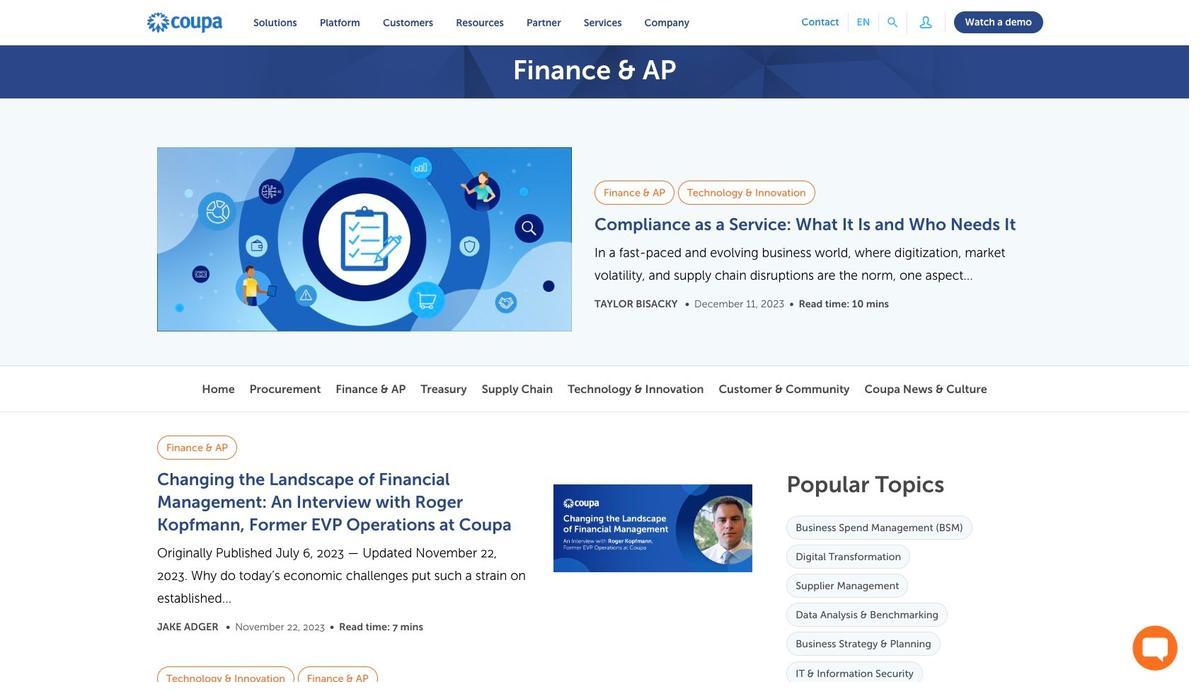 Task type: locate. For each thing, give the bounding box(es) containing it.
changing the landscape of financial management: an interview with roger kopfmann, former evp operations at coupa image
[[554, 484, 753, 573]]

compliance as a service: what it is and who needs it image
[[157, 147, 572, 331]]



Task type: vqa. For each thing, say whether or not it's contained in the screenshot.
"Instantly Available" Image
no



Task type: describe. For each thing, give the bounding box(es) containing it.
mag glass image
[[888, 18, 899, 28]]

home image
[[146, 11, 224, 34]]

platform_user_centric image
[[916, 12, 937, 32]]



